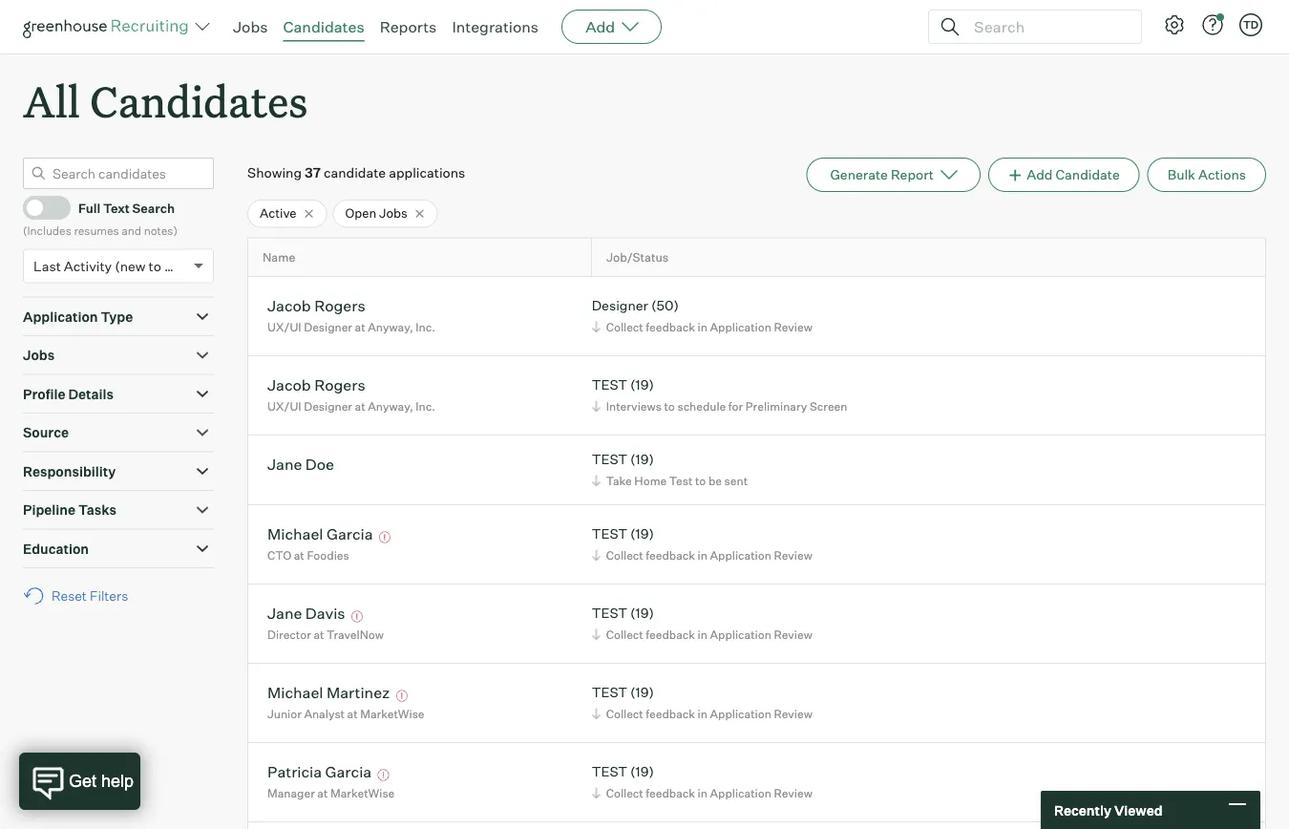Task type: vqa. For each thing, say whether or not it's contained in the screenshot.
the Job/Status
yes



Task type: describe. For each thing, give the bounding box(es) containing it.
candidate reports are now available! apply filters and select "view in app" element
[[806, 158, 981, 192]]

feedback for michael martinez
[[646, 706, 695, 721]]

review for jane davis
[[774, 627, 813, 642]]

(19) for director at travelnow
[[630, 605, 654, 621]]

details
[[68, 386, 114, 402]]

feedback for michael garcia
[[646, 548, 695, 562]]

collect for michael martinez
[[606, 706, 643, 721]]

6 (19) from the top
[[630, 763, 654, 780]]

37
[[305, 164, 321, 181]]

2 vertical spatial jobs
[[23, 347, 55, 364]]

foodies
[[307, 548, 349, 562]]

generate
[[830, 166, 888, 183]]

add candidate
[[1027, 166, 1120, 183]]

active
[[260, 206, 297, 221]]

viewed
[[1115, 802, 1163, 818]]

test for junior analyst at marketwise
[[592, 684, 628, 701]]

checkmark image
[[32, 200, 46, 214]]

5 feedback from the top
[[646, 786, 695, 800]]

anyway, for test
[[368, 399, 413, 413]]

open
[[345, 206, 377, 221]]

jobs link
[[233, 17, 268, 36]]

manager
[[267, 786, 315, 800]]

designer for test (19)
[[304, 399, 352, 413]]

(19) for ux/ui designer at anyway, inc.
[[630, 376, 654, 393]]

test (19) collect feedback in application review for michael martinez
[[592, 684, 813, 721]]

name
[[263, 250, 295, 265]]

add for add candidate
[[1027, 166, 1053, 183]]

notes)
[[144, 223, 178, 238]]

report
[[891, 166, 934, 183]]

reports link
[[380, 17, 437, 36]]

jacob for designer
[[267, 296, 311, 315]]

(50)
[[651, 297, 679, 314]]

reports
[[380, 17, 437, 36]]

review for michael martinez
[[774, 706, 813, 721]]

cto
[[267, 548, 291, 562]]

jacob rogers ux/ui designer at anyway, inc. for test
[[267, 375, 435, 413]]

tasks
[[78, 502, 117, 518]]

michael martinez has been in application review for more than 5 days image
[[393, 690, 411, 702]]

designer inside designer (50) collect feedback in application review
[[592, 297, 648, 314]]

ux/ui for test (19)
[[267, 399, 301, 413]]

preliminary
[[746, 399, 807, 413]]

all
[[23, 73, 80, 129]]

open jobs
[[345, 206, 408, 221]]

integrations link
[[452, 17, 539, 36]]

all candidates
[[23, 73, 308, 129]]

junior analyst at marketwise
[[267, 706, 425, 721]]

director
[[267, 627, 311, 642]]

feedback inside designer (50) collect feedback in application review
[[646, 320, 695, 334]]

collect feedback in application review link for michael garcia
[[589, 546, 817, 564]]

anyway, for designer
[[368, 320, 413, 334]]

1 vertical spatial marketwise
[[330, 786, 395, 800]]

add button
[[562, 10, 662, 44]]

application for director at travelnow
[[710, 627, 772, 642]]

bulk actions
[[1168, 166, 1246, 183]]

generate report
[[830, 166, 934, 183]]

source
[[23, 424, 69, 441]]

(19) for cto at foodies
[[630, 525, 654, 542]]

bulk actions link
[[1148, 158, 1266, 192]]

Search text field
[[969, 13, 1124, 41]]

profile details
[[23, 386, 114, 402]]

in inside designer (50) collect feedback in application review
[[698, 320, 708, 334]]

add candidate link
[[988, 158, 1140, 192]]

to for schedule
[[664, 399, 675, 413]]

showing
[[247, 164, 302, 181]]

jacob for test
[[267, 375, 311, 394]]

for
[[729, 399, 743, 413]]

ux/ui for designer (50)
[[267, 320, 301, 334]]

integrations
[[452, 17, 539, 36]]

6 test from the top
[[592, 763, 628, 780]]

in for michael martinez
[[698, 706, 708, 721]]

recently
[[1054, 802, 1112, 818]]

resumes
[[74, 223, 119, 238]]

collect feedback in application review link for patricia garcia
[[589, 784, 817, 802]]

test (19) collect feedback in application review for jane davis
[[592, 605, 813, 642]]

5 review from the top
[[774, 786, 813, 800]]

job/status
[[606, 250, 669, 265]]

reset filters
[[52, 588, 128, 604]]

applications
[[389, 164, 465, 181]]

2 horizontal spatial jobs
[[379, 206, 408, 221]]

rogers for designer
[[314, 296, 365, 315]]

test for ux/ui designer at anyway, inc.
[[592, 376, 628, 393]]

candidate
[[1056, 166, 1120, 183]]

analyst
[[304, 706, 345, 721]]

junior
[[267, 706, 302, 721]]

(new
[[115, 258, 146, 274]]

jane davis link
[[267, 603, 345, 625]]

pipeline tasks
[[23, 502, 117, 518]]

activity
[[64, 258, 112, 274]]

5 collect from the top
[[606, 786, 643, 800]]

5 in from the top
[[698, 786, 708, 800]]

search
[[132, 200, 175, 215]]

last activity (new to old) option
[[33, 258, 189, 274]]

to for old)
[[149, 258, 161, 274]]

reset
[[52, 588, 87, 604]]

inc. for designer (50)
[[416, 320, 435, 334]]

test (19) take home test to be sent
[[592, 451, 748, 488]]

interviews
[[606, 399, 662, 413]]

michael garcia
[[267, 524, 373, 543]]

collect for michael garcia
[[606, 548, 643, 562]]

responsibility
[[23, 463, 116, 480]]

education
[[23, 540, 89, 557]]

cto at foodies
[[267, 548, 349, 562]]

collect feedback in application review link for michael martinez
[[589, 705, 817, 723]]

filters
[[90, 588, 128, 604]]

showing 37 candidate applications
[[247, 164, 465, 181]]

feedback for jane davis
[[646, 627, 695, 642]]

sent
[[725, 473, 748, 488]]

full text search (includes resumes and notes)
[[23, 200, 178, 238]]



Task type: locate. For each thing, give the bounding box(es) containing it.
add for add
[[586, 17, 615, 36]]

0 horizontal spatial add
[[586, 17, 615, 36]]

director at travelnow
[[267, 627, 384, 642]]

3 (19) from the top
[[630, 525, 654, 542]]

jane davis has been in application review for more than 5 days image
[[349, 611, 366, 622]]

0 vertical spatial garcia
[[327, 524, 373, 543]]

1 review from the top
[[774, 320, 813, 334]]

1 (19) from the top
[[630, 376, 654, 393]]

davis
[[305, 603, 345, 622]]

2 jacob rogers link from the top
[[267, 375, 365, 397]]

collect
[[606, 320, 643, 334], [606, 548, 643, 562], [606, 627, 643, 642], [606, 706, 643, 721], [606, 786, 643, 800]]

2 ux/ui from the top
[[267, 399, 301, 413]]

jane for jane davis
[[267, 603, 302, 622]]

patricia garcia link
[[267, 762, 372, 784]]

configure image
[[1163, 13, 1186, 36]]

4 test from the top
[[592, 605, 628, 621]]

garcia up "manager at marketwise"
[[325, 762, 372, 781]]

jane inside jane davis link
[[267, 603, 302, 622]]

jane up director
[[267, 603, 302, 622]]

3 in from the top
[[698, 627, 708, 642]]

1 jacob rogers ux/ui designer at anyway, inc. from the top
[[267, 296, 435, 334]]

garcia for patricia garcia
[[325, 762, 372, 781]]

collect feedback in application review link
[[589, 318, 817, 336], [589, 546, 817, 564], [589, 625, 817, 643], [589, 705, 817, 723], [589, 784, 817, 802]]

jacob rogers ux/ui designer at anyway, inc. for designer
[[267, 296, 435, 334]]

patricia
[[267, 762, 322, 781]]

1 horizontal spatial to
[[664, 399, 675, 413]]

1 vertical spatial jacob rogers ux/ui designer at anyway, inc.
[[267, 375, 435, 413]]

0 vertical spatial add
[[586, 17, 615, 36]]

michael inside "link"
[[267, 683, 323, 702]]

marketwise down michael martinez has been in application review for more than 5 days icon at the bottom of the page
[[360, 706, 425, 721]]

4 collect feedback in application review link from the top
[[589, 705, 817, 723]]

to inside the 'test (19) interviews to schedule for preliminary screen'
[[664, 399, 675, 413]]

recently viewed
[[1054, 802, 1163, 818]]

1 vertical spatial add
[[1027, 166, 1053, 183]]

patricia garcia has been in application review for more than 5 days image
[[375, 769, 392, 781]]

1 feedback from the top
[[646, 320, 695, 334]]

1 jacob from the top
[[267, 296, 311, 315]]

last activity (new to old)
[[33, 258, 189, 274]]

michael martinez link
[[267, 683, 390, 705]]

1 horizontal spatial jobs
[[233, 17, 268, 36]]

profile
[[23, 386, 65, 402]]

test for director at travelnow
[[592, 605, 628, 621]]

3 collect feedback in application review link from the top
[[589, 625, 817, 643]]

jacob rogers link up doe
[[267, 375, 365, 397]]

type
[[101, 308, 133, 325]]

designer for designer (50)
[[304, 320, 352, 334]]

1 rogers from the top
[[314, 296, 365, 315]]

review inside designer (50) collect feedback in application review
[[774, 320, 813, 334]]

screen
[[810, 399, 848, 413]]

1 vertical spatial candidates
[[90, 73, 308, 129]]

jacob rogers link for designer
[[267, 296, 365, 318]]

feedback
[[646, 320, 695, 334], [646, 548, 695, 562], [646, 627, 695, 642], [646, 706, 695, 721], [646, 786, 695, 800]]

in for jane davis
[[698, 627, 708, 642]]

1 collect from the top
[[606, 320, 643, 334]]

1 michael from the top
[[267, 524, 323, 543]]

1 vertical spatial designer
[[304, 320, 352, 334]]

jacob rogers ux/ui designer at anyway, inc. up doe
[[267, 375, 435, 413]]

application type
[[23, 308, 133, 325]]

garcia for michael garcia
[[327, 524, 373, 543]]

marketwise down patricia garcia has been in application review for more than 5 days icon
[[330, 786, 395, 800]]

4 (19) from the top
[[630, 605, 654, 621]]

0 vertical spatial jacob rogers link
[[267, 296, 365, 318]]

1 vertical spatial to
[[664, 399, 675, 413]]

1 jane from the top
[[267, 454, 302, 473]]

td button
[[1236, 10, 1266, 40]]

last
[[33, 258, 61, 274]]

in for michael garcia
[[698, 548, 708, 562]]

5 (19) from the top
[[630, 684, 654, 701]]

4 collect from the top
[[606, 706, 643, 721]]

1 vertical spatial inc.
[[416, 399, 435, 413]]

0 vertical spatial anyway,
[[368, 320, 413, 334]]

1 vertical spatial michael
[[267, 683, 323, 702]]

td
[[1243, 18, 1259, 31]]

0 vertical spatial jacob rogers ux/ui designer at anyway, inc.
[[267, 296, 435, 334]]

5 collect feedback in application review link from the top
[[589, 784, 817, 802]]

michael up junior
[[267, 683, 323, 702]]

0 vertical spatial candidates
[[283, 17, 364, 36]]

2 vertical spatial to
[[695, 473, 706, 488]]

michael garcia has been in application review for more than 5 days image
[[376, 532, 393, 543]]

3 feedback from the top
[[646, 627, 695, 642]]

jobs right open at the top of page
[[379, 206, 408, 221]]

application for junior analyst at marketwise
[[710, 706, 772, 721]]

1 vertical spatial jacob
[[267, 375, 311, 394]]

(19) inside the test (19) take home test to be sent
[[630, 451, 654, 468]]

jobs
[[233, 17, 268, 36], [379, 206, 408, 221], [23, 347, 55, 364]]

jane
[[267, 454, 302, 473], [267, 603, 302, 622]]

2 in from the top
[[698, 548, 708, 562]]

review for michael garcia
[[774, 548, 813, 562]]

2 jacob rogers ux/ui designer at anyway, inc. from the top
[[267, 375, 435, 413]]

3 test from the top
[[592, 525, 628, 542]]

jacob
[[267, 296, 311, 315], [267, 375, 311, 394]]

1 inc. from the top
[[416, 320, 435, 334]]

0 vertical spatial jobs
[[233, 17, 268, 36]]

1 vertical spatial jobs
[[379, 206, 408, 221]]

inc.
[[416, 320, 435, 334], [416, 399, 435, 413]]

2 (19) from the top
[[630, 451, 654, 468]]

(19) inside the 'test (19) interviews to schedule for preliminary screen'
[[630, 376, 654, 393]]

1 ux/ui from the top
[[267, 320, 301, 334]]

1 vertical spatial rogers
[[314, 375, 365, 394]]

jane davis
[[267, 603, 345, 622]]

rogers
[[314, 296, 365, 315], [314, 375, 365, 394]]

to left old)
[[149, 258, 161, 274]]

candidates
[[283, 17, 364, 36], [90, 73, 308, 129]]

jane for jane doe
[[267, 454, 302, 473]]

2 anyway, from the top
[[368, 399, 413, 413]]

jacob down name
[[267, 296, 311, 315]]

5 test from the top
[[592, 684, 628, 701]]

2 test (19) collect feedback in application review from the top
[[592, 605, 813, 642]]

2 test from the top
[[592, 451, 628, 468]]

michael garcia link
[[267, 524, 373, 546]]

generate report button
[[806, 158, 981, 192]]

0 vertical spatial inc.
[[416, 320, 435, 334]]

1 horizontal spatial add
[[1027, 166, 1053, 183]]

application for ux/ui designer at anyway, inc.
[[710, 320, 772, 334]]

take home test to be sent link
[[589, 472, 753, 490]]

td button
[[1240, 13, 1263, 36]]

designer (50) collect feedback in application review
[[592, 297, 813, 334]]

test
[[669, 473, 693, 488]]

actions
[[1199, 166, 1246, 183]]

2 review from the top
[[774, 548, 813, 562]]

0 vertical spatial ux/ui
[[267, 320, 301, 334]]

Search candidates field
[[23, 158, 214, 189]]

test (19) collect feedback in application review for michael garcia
[[592, 525, 813, 562]]

2 collect feedback in application review link from the top
[[589, 546, 817, 564]]

manager at marketwise
[[267, 786, 395, 800]]

2 feedback from the top
[[646, 548, 695, 562]]

0 vertical spatial to
[[149, 258, 161, 274]]

rogers up doe
[[314, 375, 365, 394]]

2 horizontal spatial to
[[695, 473, 706, 488]]

2 vertical spatial designer
[[304, 399, 352, 413]]

doe
[[305, 454, 334, 473]]

michael for michael garcia
[[267, 524, 323, 543]]

2 michael from the top
[[267, 683, 323, 702]]

jacob rogers link down name
[[267, 296, 365, 318]]

michael martinez
[[267, 683, 390, 702]]

0 vertical spatial michael
[[267, 524, 323, 543]]

and
[[122, 223, 141, 238]]

be
[[709, 473, 722, 488]]

jane doe
[[267, 454, 334, 473]]

rogers down open at the top of page
[[314, 296, 365, 315]]

test inside the 'test (19) interviews to schedule for preliminary screen'
[[592, 376, 628, 393]]

bulk
[[1168, 166, 1196, 183]]

full
[[78, 200, 100, 215]]

designer
[[592, 297, 648, 314], [304, 320, 352, 334], [304, 399, 352, 413]]

2 rogers from the top
[[314, 375, 365, 394]]

4 in from the top
[[698, 706, 708, 721]]

2 jane from the top
[[267, 603, 302, 622]]

(includes
[[23, 223, 71, 238]]

0 vertical spatial designer
[[592, 297, 648, 314]]

travelnow
[[327, 627, 384, 642]]

0 vertical spatial rogers
[[314, 296, 365, 315]]

jacob rogers link for test
[[267, 375, 365, 397]]

2 jacob from the top
[[267, 375, 311, 394]]

0 vertical spatial jacob
[[267, 296, 311, 315]]

candidate
[[324, 164, 386, 181]]

take
[[606, 473, 632, 488]]

ux/ui down name
[[267, 320, 301, 334]]

1 vertical spatial garcia
[[325, 762, 372, 781]]

application for cto at foodies
[[710, 548, 772, 562]]

michael
[[267, 524, 323, 543], [267, 683, 323, 702]]

pipeline
[[23, 502, 76, 518]]

(19)
[[630, 376, 654, 393], [630, 451, 654, 468], [630, 525, 654, 542], [630, 605, 654, 621], [630, 684, 654, 701], [630, 763, 654, 780]]

test inside the test (19) take home test to be sent
[[592, 451, 628, 468]]

text
[[103, 200, 130, 215]]

michael for michael martinez
[[267, 683, 323, 702]]

add inside popup button
[[586, 17, 615, 36]]

to inside the test (19) take home test to be sent
[[695, 473, 706, 488]]

collect for jane davis
[[606, 627, 643, 642]]

interviews to schedule for preliminary screen link
[[589, 397, 852, 415]]

0 horizontal spatial to
[[149, 258, 161, 274]]

1 jacob rogers link from the top
[[267, 296, 365, 318]]

4 review from the top
[[774, 706, 813, 721]]

4 feedback from the top
[[646, 706, 695, 721]]

jacob rogers ux/ui designer at anyway, inc. down name
[[267, 296, 435, 334]]

review
[[774, 320, 813, 334], [774, 548, 813, 562], [774, 627, 813, 642], [774, 706, 813, 721], [774, 786, 813, 800]]

test for cto at foodies
[[592, 525, 628, 542]]

martinez
[[327, 683, 390, 702]]

jobs up the profile
[[23, 347, 55, 364]]

collect feedback in application review link for jane davis
[[589, 625, 817, 643]]

2 inc. from the top
[[416, 399, 435, 413]]

1 test from the top
[[592, 376, 628, 393]]

to left the schedule
[[664, 399, 675, 413]]

0 vertical spatial jane
[[267, 454, 302, 473]]

(19) for junior analyst at marketwise
[[630, 684, 654, 701]]

ux/ui up jane doe
[[267, 399, 301, 413]]

1 test (19) collect feedback in application review from the top
[[592, 525, 813, 562]]

3 test (19) collect feedback in application review from the top
[[592, 684, 813, 721]]

candidates down jobs link
[[90, 73, 308, 129]]

application inside designer (50) collect feedback in application review
[[710, 320, 772, 334]]

collect inside designer (50) collect feedback in application review
[[606, 320, 643, 334]]

rogers for test
[[314, 375, 365, 394]]

schedule
[[678, 399, 726, 413]]

jacob rogers ux/ui designer at anyway, inc.
[[267, 296, 435, 334], [267, 375, 435, 413]]

jacob up jane doe
[[267, 375, 311, 394]]

1 vertical spatial jane
[[267, 603, 302, 622]]

reset filters button
[[23, 578, 138, 614]]

old)
[[164, 258, 189, 274]]

3 collect from the top
[[606, 627, 643, 642]]

inc. for test (19)
[[416, 399, 435, 413]]

michael up cto at foodies
[[267, 524, 323, 543]]

1 collect feedback in application review link from the top
[[589, 318, 817, 336]]

to
[[149, 258, 161, 274], [664, 399, 675, 413], [695, 473, 706, 488]]

0 vertical spatial marketwise
[[360, 706, 425, 721]]

0 horizontal spatial jobs
[[23, 347, 55, 364]]

4 test (19) collect feedback in application review from the top
[[592, 763, 813, 800]]

jane inside jane doe link
[[267, 454, 302, 473]]

1 in from the top
[[698, 320, 708, 334]]

candidates right jobs link
[[283, 17, 364, 36]]

jane doe link
[[267, 454, 334, 476]]

jane left doe
[[267, 454, 302, 473]]

1 vertical spatial anyway,
[[368, 399, 413, 413]]

marketwise
[[360, 706, 425, 721], [330, 786, 395, 800]]

1 vertical spatial ux/ui
[[267, 399, 301, 413]]

greenhouse recruiting image
[[23, 15, 195, 38]]

1 vertical spatial jacob rogers link
[[267, 375, 365, 397]]

jobs left candidates link
[[233, 17, 268, 36]]

home
[[635, 473, 667, 488]]

test (19) interviews to schedule for preliminary screen
[[592, 376, 848, 413]]

3 review from the top
[[774, 627, 813, 642]]

1 anyway, from the top
[[368, 320, 413, 334]]

candidates link
[[283, 17, 364, 36]]

2 collect from the top
[[606, 548, 643, 562]]

patricia garcia
[[267, 762, 372, 781]]

to left be
[[695, 473, 706, 488]]

garcia up "foodies" on the left bottom of the page
[[327, 524, 373, 543]]



